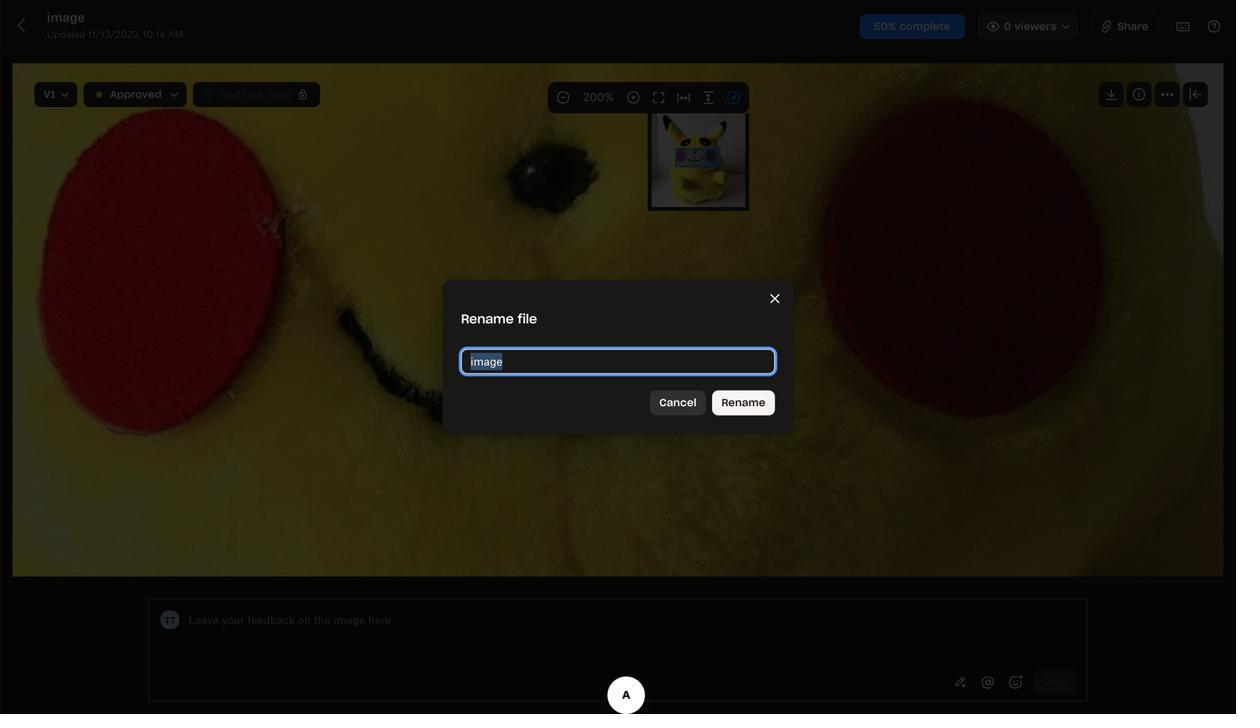 Task type: describe. For each thing, give the bounding box(es) containing it.
rename file dialog
[[443, 280, 794, 434]]

rename for rename file
[[461, 311, 514, 327]]

11/13/2023,
[[88, 29, 140, 40]]

updated
[[47, 29, 85, 40]]

your
[[222, 613, 245, 627]]

rename button
[[713, 391, 776, 416]]

on
[[298, 613, 311, 627]]

mention button image
[[980, 674, 998, 692]]

here
[[369, 613, 391, 627]]

feedback
[[248, 613, 295, 627]]

am
[[168, 29, 184, 40]]

cancel
[[660, 396, 697, 409]]

toggle fullscreen image
[[650, 88, 669, 107]]

image updated 11/13/2023, 10:14 am
[[47, 9, 184, 40]]



Task type: locate. For each thing, give the bounding box(es) containing it.
rename left file
[[461, 311, 514, 327]]

1 vertical spatial image
[[334, 613, 366, 627]]

0 horizontal spatial rename
[[461, 311, 514, 327]]

image
[[47, 9, 85, 25], [334, 613, 366, 627]]

1 horizontal spatial rename
[[722, 396, 766, 409]]

keyboard shortcuts image
[[1174, 17, 1193, 36]]

fit to height image
[[700, 88, 719, 107]]

rename inside rename button
[[722, 396, 766, 409]]

cancel button
[[651, 391, 706, 416]]

0 horizontal spatial image
[[47, 9, 85, 25]]

image inside image updated 11/13/2023, 10:14 am
[[47, 9, 85, 25]]

New item name text field
[[471, 353, 766, 370]]

rename for rename
[[722, 396, 766, 409]]

1 vertical spatial rename
[[722, 396, 766, 409]]

rename file
[[461, 311, 537, 327]]

image right the "the"
[[334, 613, 366, 627]]

fit to width image
[[675, 88, 694, 107]]

show drawing tools image
[[952, 674, 971, 692]]

None text field
[[189, 611, 1078, 629]]

the
[[314, 613, 331, 627]]

10:14
[[143, 29, 165, 40]]

1 horizontal spatial image
[[334, 613, 366, 627]]

approved
[[110, 88, 162, 101]]

0 vertical spatial rename
[[461, 311, 514, 327]]

show sidebar image
[[1187, 85, 1206, 104]]

leave your feedback on the image here
[[189, 613, 391, 627]]

approved button
[[84, 82, 187, 107]]

add emoji image
[[1007, 673, 1026, 692]]

leave
[[189, 613, 219, 627]]

image up updated
[[47, 9, 85, 25]]

0 vertical spatial image
[[47, 9, 85, 25]]

file
[[518, 311, 537, 327]]

rename
[[461, 311, 514, 327], [722, 396, 766, 409]]

rename right cancel at the bottom
[[722, 396, 766, 409]]



Task type: vqa. For each thing, say whether or not it's contained in the screenshot.
Unresolved button
no



